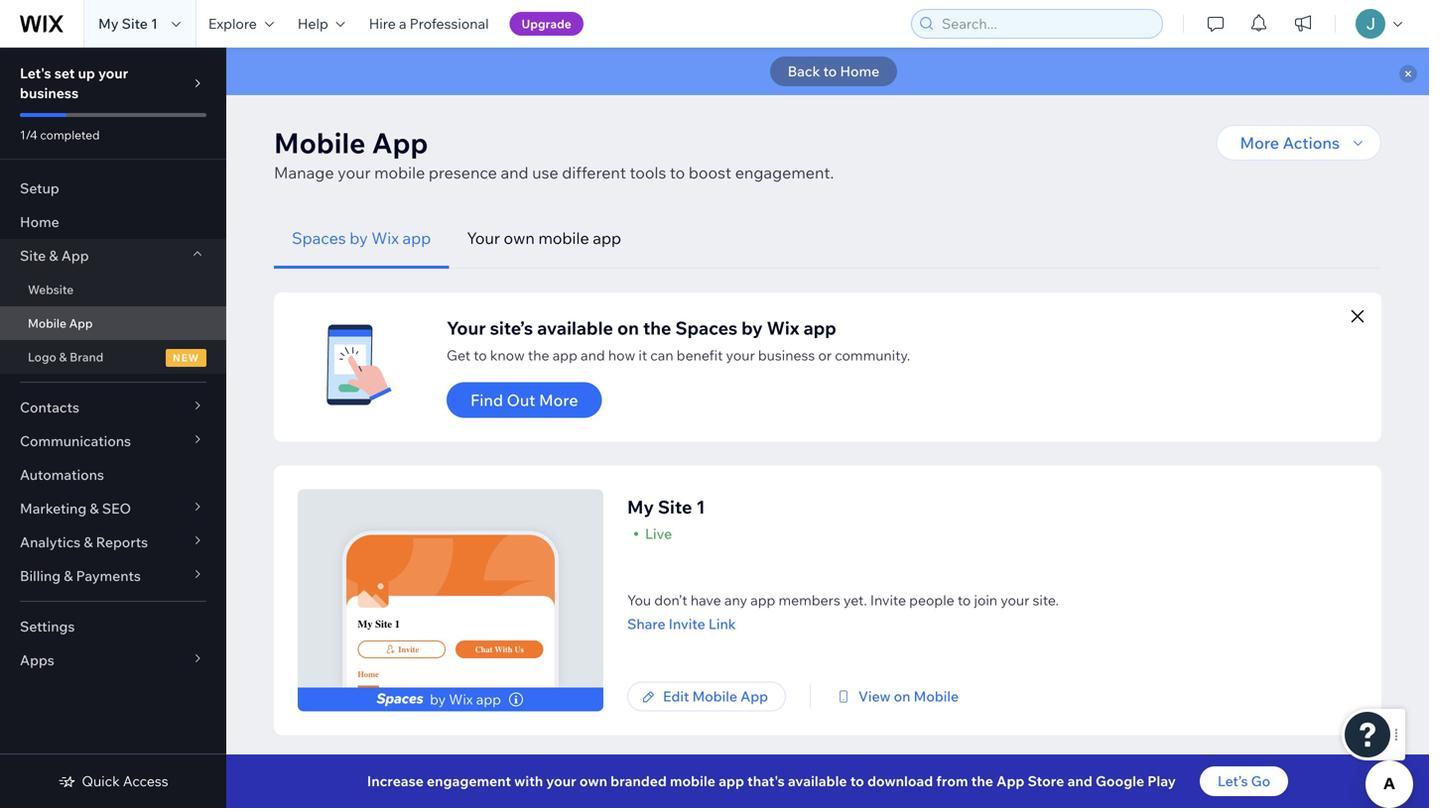 Task type: describe. For each thing, give the bounding box(es) containing it.
spaces by wix app
[[292, 228, 431, 248]]

site & app
[[20, 247, 89, 265]]

wix inside spaces by wix app button
[[371, 228, 399, 248]]

view on mobile
[[859, 688, 959, 706]]

any
[[724, 592, 747, 609]]

new
[[173, 352, 200, 364]]

hire a professional link
[[357, 0, 501, 48]]

site inside popup button
[[20, 247, 46, 265]]

marketing & seo button
[[0, 492, 226, 526]]

payments
[[76, 568, 141, 585]]

completed
[[40, 128, 100, 142]]

chat with us
[[475, 645, 524, 655]]

app left that's
[[719, 773, 744, 791]]

and inside mobile app manage your mobile presence and use different tools to boost engagement.
[[501, 163, 529, 183]]

find out more
[[470, 391, 578, 410]]

increase engagement with your own branded mobile app that's available to download from the app store and google play
[[367, 773, 1176, 791]]

contacts button
[[0, 391, 226, 425]]

app inside your own mobile app button
[[593, 228, 621, 248]]

by inside your site's available on the spaces by wix app get to know the app and how it can benefit your business or community.
[[742, 317, 763, 339]]

mobile inside view on mobile button
[[914, 688, 959, 706]]

1"
[[452, 784, 469, 806]]

app left how
[[553, 347, 578, 364]]

mobile app
[[28, 316, 93, 331]]

site.
[[1033, 592, 1059, 609]]

your inside the you don't have any app members yet. invite people to join your site. share invite link
[[1001, 592, 1030, 609]]

upgrade
[[522, 16, 571, 31]]

live
[[645, 526, 672, 543]]

2 horizontal spatial my
[[627, 496, 654, 519]]

your inside your site's available on the spaces by wix app get to know the app and how it can benefit your business or community.
[[726, 347, 755, 364]]

let's
[[20, 65, 51, 82]]

quick access button
[[58, 773, 168, 791]]

find out more button
[[447, 383, 602, 418]]

1 vertical spatial 1
[[696, 496, 705, 519]]

on inside button
[[894, 688, 911, 706]]

upgrade button
[[510, 12, 583, 36]]

0 vertical spatial invite
[[870, 592, 906, 609]]

back to home button
[[770, 57, 898, 86]]

app inside popup button
[[61, 247, 89, 265]]

mobile inside 'edit mobile app' button
[[692, 688, 738, 706]]

explore
[[208, 15, 257, 32]]

home link
[[0, 205, 226, 239]]

have
[[691, 592, 721, 609]]

and inside your site's available on the spaces by wix app get to know the app and how it can benefit your business or community.
[[581, 347, 605, 364]]

let's get "my site 1" ready on the app
[[298, 784, 617, 806]]

1 horizontal spatial 1
[[395, 619, 400, 631]]

marketing & seo
[[20, 500, 131, 518]]

Search... field
[[936, 10, 1156, 38]]

link
[[709, 616, 736, 633]]

automations
[[20, 467, 104, 484]]

members
[[779, 592, 841, 609]]

analytics
[[20, 534, 81, 551]]

apps button
[[0, 644, 226, 678]]

own inside button
[[504, 228, 535, 248]]

website
[[28, 282, 74, 297]]

boost
[[689, 163, 732, 183]]

more actions
[[1240, 133, 1340, 153]]

let's set up your business
[[20, 65, 128, 102]]

0 horizontal spatial my
[[98, 15, 119, 32]]

settings link
[[0, 610, 226, 644]]

hire a professional
[[369, 15, 489, 32]]

2 vertical spatial by
[[430, 691, 446, 709]]

0/3
[[1330, 787, 1349, 802]]

download
[[867, 773, 933, 791]]

site's
[[490, 317, 533, 339]]

let's for let's go
[[1218, 773, 1248, 791]]

spaces inside your site's available on the spaces by wix app get to know the app and how it can benefit your business or community.
[[676, 317, 738, 339]]

to for engagement
[[850, 773, 864, 791]]

to inside the you don't have any app members yet. invite people to join your site. share invite link
[[958, 592, 971, 609]]

1 horizontal spatial wix
[[449, 691, 473, 709]]

analytics & reports button
[[0, 526, 226, 560]]

communications button
[[0, 425, 226, 459]]

0 vertical spatial 1
[[151, 15, 158, 32]]

1/4 completed
[[20, 128, 100, 142]]

edit mobile app button
[[627, 682, 786, 712]]

community.
[[835, 347, 910, 364]]

analytics & reports
[[20, 534, 148, 551]]

settings
[[20, 618, 75, 636]]

with
[[495, 645, 513, 655]]

actions
[[1283, 133, 1340, 153]]

sidebar element
[[0, 48, 226, 809]]

logo
[[28, 350, 56, 365]]

app right with
[[584, 784, 617, 806]]

yet.
[[844, 592, 867, 609]]

that's
[[747, 773, 785, 791]]

app inside button
[[741, 688, 768, 706]]

tools
[[630, 163, 666, 183]]

view on mobile button
[[835, 688, 959, 706]]

more actions button
[[1216, 125, 1382, 161]]

more inside dropdown button
[[1240, 133, 1279, 153]]

2 vertical spatial my
[[358, 619, 373, 631]]

share
[[627, 616, 666, 633]]

with
[[514, 773, 543, 791]]

1/4
[[20, 128, 37, 142]]

or
[[818, 347, 832, 364]]

tab list containing spaces by wix app
[[274, 208, 1382, 269]]

share invite link button
[[627, 616, 1059, 634]]

chat
[[475, 645, 493, 655]]

back to home alert
[[226, 48, 1429, 95]]

& for analytics
[[84, 534, 93, 551]]

different
[[562, 163, 626, 183]]

communications
[[20, 433, 131, 450]]

your for set
[[98, 65, 128, 82]]

mobile inside mobile app manage your mobile presence and use different tools to boost engagement.
[[274, 126, 366, 160]]



Task type: locate. For each thing, give the bounding box(es) containing it.
invite right yet. on the right bottom of the page
[[870, 592, 906, 609]]

2 vertical spatial mobile
[[670, 773, 716, 791]]

back to home
[[788, 63, 880, 80]]

app down presence
[[403, 228, 431, 248]]

& for marketing
[[90, 500, 99, 518]]

0 vertical spatial business
[[20, 84, 79, 102]]

back
[[788, 63, 820, 80]]

on right view
[[894, 688, 911, 706]]

invite left 'chat'
[[398, 645, 419, 655]]

1 vertical spatial home
[[20, 213, 59, 231]]

own
[[504, 228, 535, 248], [580, 773, 607, 791]]

0 horizontal spatial my site 1
[[98, 15, 158, 32]]

0 vertical spatial my
[[98, 15, 119, 32]]

0 horizontal spatial available
[[537, 317, 613, 339]]

your inside mobile app manage your mobile presence and use different tools to boost engagement.
[[338, 163, 371, 183]]

engagement.
[[735, 163, 834, 183]]

own down use
[[504, 228, 535, 248]]

home inside sidebar "element"
[[20, 213, 59, 231]]

let's inside button
[[1218, 773, 1248, 791]]

your own mobile app
[[467, 228, 621, 248]]

0 vertical spatial on
[[617, 317, 639, 339]]

1 horizontal spatial my
[[358, 619, 373, 631]]

0 vertical spatial own
[[504, 228, 535, 248]]

app inside spaces by wix app button
[[403, 228, 431, 248]]

2 horizontal spatial by
[[742, 317, 763, 339]]

available inside your site's available on the spaces by wix app get to know the app and how it can benefit your business or community.
[[537, 317, 613, 339]]

0 horizontal spatial by
[[350, 228, 368, 248]]

to inside "button"
[[823, 63, 837, 80]]

1 vertical spatial business
[[758, 347, 815, 364]]

presence
[[429, 163, 497, 183]]

& inside popup button
[[90, 500, 99, 518]]

how
[[608, 347, 635, 364]]

join
[[974, 592, 998, 609]]

app
[[403, 228, 431, 248], [593, 228, 621, 248], [804, 317, 837, 339], [553, 347, 578, 364], [751, 592, 776, 609], [476, 691, 501, 709], [719, 773, 744, 791], [584, 784, 617, 806]]

don't
[[654, 592, 688, 609]]

spaces inside button
[[292, 228, 346, 248]]

your right "benefit"
[[726, 347, 755, 364]]

spaces up "benefit"
[[676, 317, 738, 339]]

1 vertical spatial invite
[[669, 616, 705, 633]]

automations link
[[0, 459, 226, 492]]

know
[[490, 347, 525, 364]]

& for billing
[[64, 568, 73, 585]]

0 vertical spatial and
[[501, 163, 529, 183]]

0 horizontal spatial own
[[504, 228, 535, 248]]

your right the manage
[[338, 163, 371, 183]]

on right ready
[[526, 784, 547, 806]]

home
[[840, 63, 880, 80], [20, 213, 59, 231], [358, 670, 379, 680]]

your right with
[[546, 773, 576, 791]]

0 vertical spatial my site 1
[[98, 15, 158, 32]]

your for engagement
[[546, 773, 576, 791]]

to for site's
[[474, 347, 487, 364]]

seo
[[102, 500, 131, 518]]

your down presence
[[467, 228, 500, 248]]

let's for let's get "my site 1" ready on the app
[[298, 784, 338, 806]]

branded
[[611, 773, 667, 791]]

your for app
[[338, 163, 371, 183]]

0 horizontal spatial invite
[[398, 645, 419, 655]]

engagement
[[427, 773, 511, 791]]

hire
[[369, 15, 396, 32]]

the up can
[[643, 317, 672, 339]]

2 vertical spatial wix
[[449, 691, 473, 709]]

by
[[350, 228, 368, 248], [742, 317, 763, 339], [430, 691, 446, 709]]

& for site
[[49, 247, 58, 265]]

1 horizontal spatial own
[[580, 773, 607, 791]]

mobile inside mobile app link
[[28, 316, 66, 331]]

1 horizontal spatial spaces
[[676, 317, 738, 339]]

to inside your site's available on the spaces by wix app get to know the app and how it can benefit your business or community.
[[474, 347, 487, 364]]

0 horizontal spatial let's
[[298, 784, 338, 806]]

mobile right edit
[[692, 688, 738, 706]]

0 horizontal spatial on
[[526, 784, 547, 806]]

ready
[[473, 784, 522, 806]]

2 horizontal spatial wix
[[767, 317, 800, 339]]

website link
[[0, 273, 226, 307]]

let's
[[1218, 773, 1248, 791], [298, 784, 338, 806]]

1 horizontal spatial and
[[581, 347, 605, 364]]

app inside the you don't have any app members yet. invite people to join your site. share invite link
[[751, 592, 776, 609]]

and
[[501, 163, 529, 183], [581, 347, 605, 364], [1068, 773, 1093, 791]]

0 vertical spatial more
[[1240, 133, 1279, 153]]

app up or
[[804, 317, 837, 339]]

app right any
[[751, 592, 776, 609]]

let's go
[[1218, 773, 1271, 791]]

1 vertical spatial own
[[580, 773, 607, 791]]

1 vertical spatial wix
[[767, 317, 800, 339]]

& inside popup button
[[49, 247, 58, 265]]

0 horizontal spatial and
[[501, 163, 529, 183]]

quick
[[82, 773, 120, 791]]

1 vertical spatial by
[[742, 317, 763, 339]]

1 horizontal spatial let's
[[1218, 773, 1248, 791]]

1 horizontal spatial more
[[1240, 133, 1279, 153]]

2 vertical spatial 1
[[395, 619, 400, 631]]

to left the join
[[958, 592, 971, 609]]

app inside mobile app manage your mobile presence and use different tools to boost engagement.
[[372, 126, 428, 160]]

people
[[909, 592, 955, 609]]

store
[[1028, 773, 1064, 791]]

available right that's
[[788, 773, 847, 791]]

1 vertical spatial my
[[627, 496, 654, 519]]

& inside popup button
[[64, 568, 73, 585]]

out
[[507, 391, 536, 410]]

1 vertical spatial more
[[539, 391, 578, 410]]

access
[[123, 773, 168, 791]]

the right know
[[528, 347, 549, 364]]

setup link
[[0, 172, 226, 205]]

site
[[122, 15, 148, 32], [20, 247, 46, 265], [658, 496, 692, 519], [375, 619, 392, 631], [413, 784, 448, 806]]

to for app
[[670, 163, 685, 183]]

0 vertical spatial by
[[350, 228, 368, 248]]

up
[[78, 65, 95, 82]]

1 horizontal spatial by
[[430, 691, 446, 709]]

0 horizontal spatial wix
[[371, 228, 399, 248]]

1 horizontal spatial available
[[788, 773, 847, 791]]

by wix app
[[430, 691, 501, 709]]

0 vertical spatial home
[[840, 63, 880, 80]]

logo & brand
[[28, 350, 103, 365]]

1 vertical spatial mobile
[[538, 228, 589, 248]]

to right get
[[474, 347, 487, 364]]

2 vertical spatial my site 1
[[358, 619, 400, 631]]

us
[[515, 645, 524, 655]]

mobile down website
[[28, 316, 66, 331]]

0 vertical spatial wix
[[371, 228, 399, 248]]

to inside mobile app manage your mobile presence and use different tools to boost engagement.
[[670, 163, 685, 183]]

you
[[627, 592, 651, 609]]

mobile app manage your mobile presence and use different tools to boost engagement.
[[274, 126, 834, 183]]

mobile inside mobile app manage your mobile presence and use different tools to boost engagement.
[[374, 163, 425, 183]]

1 horizontal spatial invite
[[669, 616, 705, 633]]

0 vertical spatial available
[[537, 317, 613, 339]]

2 horizontal spatial invite
[[870, 592, 906, 609]]

your site's available on the spaces by wix app get to know the app and how it can benefit your business or community.
[[447, 317, 910, 364]]

the
[[643, 317, 672, 339], [528, 347, 549, 364], [971, 773, 993, 791], [551, 784, 580, 806]]

0 vertical spatial mobile
[[374, 163, 425, 183]]

your right up
[[98, 65, 128, 82]]

"my
[[375, 784, 409, 806]]

& for logo
[[59, 350, 67, 365]]

professional
[[410, 15, 489, 32]]

apps
[[20, 652, 54, 670]]

edit
[[663, 688, 689, 706]]

2 vertical spatial invite
[[398, 645, 419, 655]]

0 horizontal spatial more
[[539, 391, 578, 410]]

tab list
[[274, 208, 1382, 269]]

mobile
[[374, 163, 425, 183], [538, 228, 589, 248], [670, 773, 716, 791]]

2 horizontal spatial on
[[894, 688, 911, 706]]

1 vertical spatial spaces
[[676, 317, 738, 339]]

business down let's
[[20, 84, 79, 102]]

to right tools
[[670, 163, 685, 183]]

from
[[936, 773, 968, 791]]

let's go button
[[1200, 767, 1289, 797]]

1 horizontal spatial home
[[358, 670, 379, 680]]

your for own
[[467, 228, 500, 248]]

the right with
[[551, 784, 580, 806]]

1 horizontal spatial business
[[758, 347, 815, 364]]

to
[[823, 63, 837, 80], [670, 163, 685, 183], [474, 347, 487, 364], [958, 592, 971, 609], [850, 773, 864, 791]]

business
[[20, 84, 79, 102], [758, 347, 815, 364]]

and left use
[[501, 163, 529, 183]]

your for site's
[[447, 317, 486, 339]]

2 vertical spatial and
[[1068, 773, 1093, 791]]

app down 'chat'
[[476, 691, 501, 709]]

2 horizontal spatial 1
[[696, 496, 705, 519]]

2 horizontal spatial my site 1
[[627, 496, 705, 519]]

your own mobile app button
[[449, 208, 639, 269]]

reports
[[96, 534, 148, 551]]

get
[[342, 784, 371, 806]]

2 horizontal spatial and
[[1068, 773, 1093, 791]]

you don't have any app members yet. invite people to join your site. share invite link
[[627, 592, 1059, 633]]

the right from
[[971, 773, 993, 791]]

available
[[537, 317, 613, 339], [788, 773, 847, 791]]

business inside your site's available on the spaces by wix app get to know the app and how it can benefit your business or community.
[[758, 347, 815, 364]]

0 horizontal spatial 1
[[151, 15, 158, 32]]

1 vertical spatial your
[[447, 317, 486, 339]]

0 vertical spatial spaces
[[292, 228, 346, 248]]

to right "back"
[[823, 63, 837, 80]]

can
[[650, 347, 674, 364]]

setup
[[20, 180, 59, 197]]

mobile right the branded
[[670, 773, 716, 791]]

find
[[470, 391, 503, 410]]

get
[[447, 347, 471, 364]]

0 horizontal spatial home
[[20, 213, 59, 231]]

my site 1
[[98, 15, 158, 32], [627, 496, 705, 519], [358, 619, 400, 631]]

on inside your site's available on the spaces by wix app get to know the app and how it can benefit your business or community.
[[617, 317, 639, 339]]

a
[[399, 15, 407, 32]]

business inside let's set up your business
[[20, 84, 79, 102]]

1 vertical spatial my site 1
[[627, 496, 705, 519]]

mobile down use
[[538, 228, 589, 248]]

invite
[[870, 592, 906, 609], [669, 616, 705, 633], [398, 645, 419, 655]]

on up how
[[617, 317, 639, 339]]

by inside button
[[350, 228, 368, 248]]

& up website
[[49, 247, 58, 265]]

& left reports
[[84, 534, 93, 551]]

home inside "button"
[[840, 63, 880, 80]]

to left download
[[850, 773, 864, 791]]

more inside button
[[539, 391, 578, 410]]

invite down don't
[[669, 616, 705, 633]]

0 vertical spatial your
[[467, 228, 500, 248]]

let's left get
[[298, 784, 338, 806]]

business left or
[[758, 347, 815, 364]]

available up how
[[537, 317, 613, 339]]

1 vertical spatial on
[[894, 688, 911, 706]]

& inside dropdown button
[[84, 534, 93, 551]]

contacts
[[20, 399, 79, 416]]

benefit
[[677, 347, 723, 364]]

your up get
[[447, 317, 486, 339]]

0 horizontal spatial mobile
[[374, 163, 425, 183]]

0 horizontal spatial spaces
[[292, 228, 346, 248]]

1 vertical spatial available
[[788, 773, 847, 791]]

billing & payments button
[[0, 560, 226, 594]]

2 horizontal spatial mobile
[[670, 773, 716, 791]]

wix inside your site's available on the spaces by wix app get to know the app and how it can benefit your business or community.
[[767, 317, 800, 339]]

go
[[1251, 773, 1271, 791]]

mobile right view
[[914, 688, 959, 706]]

your right the join
[[1001, 592, 1030, 609]]

1 horizontal spatial mobile
[[538, 228, 589, 248]]

2 horizontal spatial home
[[840, 63, 880, 80]]

& right the "billing"
[[64, 568, 73, 585]]

help
[[298, 15, 328, 32]]

more right out
[[539, 391, 578, 410]]

1 horizontal spatial my site 1
[[358, 619, 400, 631]]

your inside button
[[467, 228, 500, 248]]

0 horizontal spatial business
[[20, 84, 79, 102]]

your inside let's set up your business
[[98, 65, 128, 82]]

mobile up the manage
[[274, 126, 366, 160]]

& left seo
[[90, 500, 99, 518]]

let's left go
[[1218, 773, 1248, 791]]

more left actions
[[1240, 133, 1279, 153]]

1 horizontal spatial on
[[617, 317, 639, 339]]

1 vertical spatial and
[[581, 347, 605, 364]]

and right store
[[1068, 773, 1093, 791]]

billing
[[20, 568, 61, 585]]

2 vertical spatial on
[[526, 784, 547, 806]]

mobile inside button
[[538, 228, 589, 248]]

and left how
[[581, 347, 605, 364]]

app down different
[[593, 228, 621, 248]]

own left the branded
[[580, 773, 607, 791]]

mobile left presence
[[374, 163, 425, 183]]

spaces down the manage
[[292, 228, 346, 248]]

spaces by wix app button
[[274, 208, 449, 269]]

your inside your site's available on the spaces by wix app get to know the app and how it can benefit your business or community.
[[447, 317, 486, 339]]

& right logo
[[59, 350, 67, 365]]

2 vertical spatial home
[[358, 670, 379, 680]]

help button
[[286, 0, 357, 48]]



Task type: vqa. For each thing, say whether or not it's contained in the screenshot.
Premium Site Required associated with Affiliate
no



